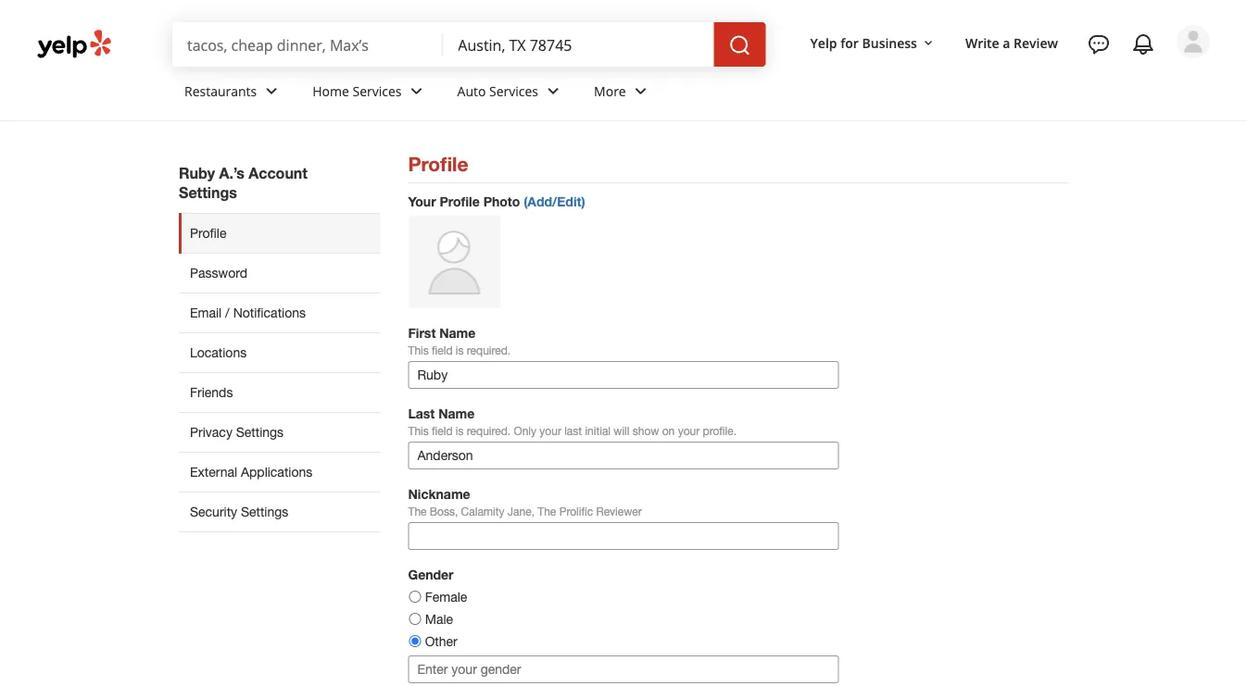 Task type: vqa. For each thing, say whether or not it's contained in the screenshot.
Open in group
no



Task type: locate. For each thing, give the bounding box(es) containing it.
none field near
[[458, 34, 699, 55]]

services right auto
[[489, 82, 538, 100]]

ruby a. image
[[1177, 25, 1210, 58]]

is for last
[[456, 424, 464, 437]]

settings for security
[[241, 504, 288, 520]]

first name this field is required.
[[408, 326, 511, 357]]

security settings
[[190, 504, 288, 520]]

(add/edit) link
[[524, 194, 585, 209]]

last
[[408, 406, 435, 422]]

2 field from the top
[[432, 424, 453, 437]]

none field up the more
[[458, 34, 699, 55]]

show
[[633, 424, 659, 437]]

profile up 'password'
[[190, 226, 226, 241]]

field inside first name this field is required.
[[432, 344, 453, 357]]

more link
[[579, 67, 667, 120]]

Nickname text field
[[408, 523, 839, 550]]

business
[[862, 34, 917, 52]]

business categories element
[[170, 67, 1210, 120]]

1 the from the left
[[408, 505, 427, 518]]

settings inside ruby a.'s account settings
[[179, 183, 237, 201]]

your right on on the bottom right of the page
[[678, 424, 700, 437]]

profile link
[[179, 213, 380, 253]]

24 chevron down v2 image inside 'home services' link
[[405, 80, 428, 102]]

is inside last name this field is required. only your last initial will show on your profile.
[[456, 424, 464, 437]]

none field up home
[[187, 34, 428, 55]]

1 vertical spatial field
[[432, 424, 453, 437]]

1 horizontal spatial 24 chevron down v2 image
[[405, 80, 428, 102]]

24 chevron down v2 image down near field
[[542, 80, 564, 102]]

2 this from the top
[[408, 424, 429, 437]]

male
[[425, 612, 453, 627]]

24 chevron down v2 image
[[542, 80, 564, 102], [630, 80, 652, 102]]

0 vertical spatial required.
[[467, 344, 511, 357]]

field
[[432, 344, 453, 357], [432, 424, 453, 437]]

name for first
[[439, 326, 476, 341]]

this for last
[[408, 424, 429, 437]]

1 vertical spatial settings
[[236, 425, 284, 440]]

name inside last name this field is required. only your last initial will show on your profile.
[[438, 406, 475, 422]]

1 horizontal spatial 24 chevron down v2 image
[[630, 80, 652, 102]]

name inside first name this field is required.
[[439, 326, 476, 341]]

settings
[[179, 183, 237, 201], [236, 425, 284, 440], [241, 504, 288, 520]]

1 24 chevron down v2 image from the left
[[261, 80, 283, 102]]

Enter your gender text field
[[408, 656, 839, 684]]

is inside first name this field is required.
[[456, 344, 464, 357]]

reviewer
[[596, 505, 642, 518]]

field for first
[[432, 344, 453, 357]]

0 vertical spatial is
[[456, 344, 464, 357]]

None search field
[[172, 22, 770, 67]]

2 your from the left
[[678, 424, 700, 437]]

services inside 'home services' link
[[353, 82, 402, 100]]

your
[[540, 424, 561, 437], [678, 424, 700, 437]]

settings down applications
[[241, 504, 288, 520]]

profile
[[408, 152, 468, 176], [440, 194, 480, 209], [190, 226, 226, 241]]

0 horizontal spatial 24 chevron down v2 image
[[261, 80, 283, 102]]

24 chevron down v2 image for restaurants
[[261, 80, 283, 102]]

1 vertical spatial required.
[[467, 424, 511, 437]]

yelp for business
[[810, 34, 917, 52]]

Female radio
[[409, 591, 421, 603]]

other
[[425, 634, 457, 650]]

review
[[1014, 34, 1058, 52]]

24 chevron down v2 image
[[261, 80, 283, 102], [405, 80, 428, 102]]

0 vertical spatial this
[[408, 344, 429, 357]]

1 horizontal spatial none field
[[458, 34, 699, 55]]

field down "last"
[[432, 424, 453, 437]]

the left 'boss,' at the bottom left of the page
[[408, 505, 427, 518]]

profile right the your
[[440, 194, 480, 209]]

first
[[408, 326, 436, 341]]

settings up external applications
[[236, 425, 284, 440]]

this down first
[[408, 344, 429, 357]]

24 chevron down v2 image right the more
[[630, 80, 652, 102]]

1 field from the top
[[432, 344, 453, 357]]

privacy settings
[[190, 425, 284, 440]]

0 horizontal spatial services
[[353, 82, 402, 100]]

external applications link
[[179, 452, 380, 492]]

field down first
[[432, 344, 453, 357]]

1 is from the top
[[456, 344, 464, 357]]

notifications
[[233, 305, 306, 321]]

required. inside first name this field is required.
[[467, 344, 511, 357]]

calamity
[[461, 505, 505, 518]]

on
[[662, 424, 675, 437]]

Last Name text field
[[408, 442, 839, 470]]

this down "last"
[[408, 424, 429, 437]]

0 horizontal spatial your
[[540, 424, 561, 437]]

1 vertical spatial is
[[456, 424, 464, 437]]

2 24 chevron down v2 image from the left
[[405, 80, 428, 102]]

0 horizontal spatial none field
[[187, 34, 428, 55]]

required.
[[467, 344, 511, 357], [467, 424, 511, 437]]

0 horizontal spatial 24 chevron down v2 image
[[542, 80, 564, 102]]

settings down the ruby
[[179, 183, 237, 201]]

24 chevron down v2 image left auto
[[405, 80, 428, 102]]

1 vertical spatial this
[[408, 424, 429, 437]]

this inside first name this field is required.
[[408, 344, 429, 357]]

0 vertical spatial field
[[432, 344, 453, 357]]

external
[[190, 465, 237, 480]]

First Name text field
[[408, 361, 839, 389]]

2 none field from the left
[[458, 34, 699, 55]]

services
[[353, 82, 402, 100], [489, 82, 538, 100]]

your profile photo (add/edit)
[[408, 194, 585, 209]]

1 24 chevron down v2 image from the left
[[542, 80, 564, 102]]

24 chevron down v2 image inside auto services link
[[542, 80, 564, 102]]

1 required. from the top
[[467, 344, 511, 357]]

write a review
[[965, 34, 1058, 52]]

/
[[225, 305, 230, 321]]

your left last
[[540, 424, 561, 437]]

1 horizontal spatial the
[[538, 505, 556, 518]]

auto services link
[[442, 67, 579, 120]]

2 services from the left
[[489, 82, 538, 100]]

none field find
[[187, 34, 428, 55]]

1 services from the left
[[353, 82, 402, 100]]

0 vertical spatial name
[[439, 326, 476, 341]]

profile up the your
[[408, 152, 468, 176]]

1 horizontal spatial your
[[678, 424, 700, 437]]

2 24 chevron down v2 image from the left
[[630, 80, 652, 102]]

0 vertical spatial settings
[[179, 183, 237, 201]]

gender
[[408, 568, 454, 583]]

24 chevron down v2 image for home services
[[405, 80, 428, 102]]

1 horizontal spatial services
[[489, 82, 538, 100]]

24 chevron down v2 image right restaurants
[[261, 80, 283, 102]]

name right first
[[439, 326, 476, 341]]

write a review link
[[958, 26, 1065, 59]]

None field
[[187, 34, 428, 55], [458, 34, 699, 55]]

this inside last name this field is required. only your last initial will show on your profile.
[[408, 424, 429, 437]]

0 vertical spatial profile
[[408, 152, 468, 176]]

2 is from the top
[[456, 424, 464, 437]]

services inside auto services link
[[489, 82, 538, 100]]

this for first
[[408, 344, 429, 357]]

applications
[[241, 465, 312, 480]]

user actions element
[[795, 23, 1236, 137]]

2 required. from the top
[[467, 424, 511, 437]]

24 chevron down v2 image inside more 'link'
[[630, 80, 652, 102]]

services right home
[[353, 82, 402, 100]]

friends link
[[179, 372, 380, 412]]

the
[[408, 505, 427, 518], [538, 505, 556, 518]]

0 horizontal spatial the
[[408, 505, 427, 518]]

2 vertical spatial settings
[[241, 504, 288, 520]]

1 your from the left
[[540, 424, 561, 437]]

name right "last"
[[438, 406, 475, 422]]

photo
[[483, 194, 520, 209]]

the right jane, at bottom left
[[538, 505, 556, 518]]

this
[[408, 344, 429, 357], [408, 424, 429, 437]]

email / notifications
[[190, 305, 306, 321]]

name for last
[[438, 406, 475, 422]]

security settings link
[[179, 492, 380, 533]]

24 chevron down v2 image inside "restaurants" link
[[261, 80, 283, 102]]

security
[[190, 504, 237, 520]]

1 none field from the left
[[187, 34, 428, 55]]

required. inside last name this field is required. only your last initial will show on your profile.
[[467, 424, 511, 437]]

field inside last name this field is required. only your last initial will show on your profile.
[[432, 424, 453, 437]]

name
[[439, 326, 476, 341], [438, 406, 475, 422]]

is
[[456, 344, 464, 357], [456, 424, 464, 437]]

account
[[249, 164, 308, 182]]

1 vertical spatial name
[[438, 406, 475, 422]]

is for first
[[456, 344, 464, 357]]

1 this from the top
[[408, 344, 429, 357]]



Task type: describe. For each thing, give the bounding box(es) containing it.
email
[[190, 305, 222, 321]]

required. for first
[[467, 344, 511, 357]]

only
[[514, 424, 536, 437]]

yelp for business button
[[803, 26, 943, 59]]

your
[[408, 194, 436, 209]]

ruby
[[179, 164, 215, 182]]

auto services
[[457, 82, 538, 100]]

friends
[[190, 385, 233, 400]]

more
[[594, 82, 626, 100]]

home
[[312, 82, 349, 100]]

jane,
[[508, 505, 535, 518]]

required. for last
[[467, 424, 511, 437]]

24 chevron down v2 image for auto services
[[542, 80, 564, 102]]

restaurants
[[184, 82, 257, 100]]

last name this field is required. only your last initial will show on your profile.
[[408, 406, 737, 437]]

auto
[[457, 82, 486, 100]]

for
[[841, 34, 859, 52]]

Near text field
[[458, 34, 699, 55]]

password
[[190, 265, 247, 281]]

search image
[[729, 34, 751, 57]]

field for last
[[432, 424, 453, 437]]

home services
[[312, 82, 402, 100]]

a
[[1003, 34, 1010, 52]]

female
[[425, 590, 467, 605]]

Other radio
[[409, 636, 421, 648]]

restaurants link
[[170, 67, 298, 120]]

external applications
[[190, 465, 312, 480]]

privacy
[[190, 425, 232, 440]]

profile.
[[703, 424, 737, 437]]

16 chevron down v2 image
[[921, 36, 936, 51]]

24 chevron down v2 image for more
[[630, 80, 652, 102]]

boss,
[[430, 505, 458, 518]]

services for auto services
[[489, 82, 538, 100]]

nickname the boss, calamity jane, the prolific reviewer
[[408, 487, 642, 518]]

will
[[614, 424, 629, 437]]

home services link
[[298, 67, 442, 120]]

privacy settings link
[[179, 412, 380, 452]]

initial
[[585, 424, 611, 437]]

password link
[[179, 253, 380, 293]]

nickname
[[408, 487, 470, 502]]

messages image
[[1088, 33, 1110, 56]]

2 vertical spatial profile
[[190, 226, 226, 241]]

write
[[965, 34, 999, 52]]

email / notifications link
[[179, 293, 380, 333]]

a.'s
[[219, 164, 244, 182]]

ruby a.'s account settings
[[179, 164, 308, 201]]

prolific
[[559, 505, 593, 518]]

locations
[[190, 345, 247, 360]]

Male radio
[[409, 614, 421, 626]]

settings for privacy
[[236, 425, 284, 440]]

2 the from the left
[[538, 505, 556, 518]]

notifications image
[[1132, 33, 1154, 56]]

services for home services
[[353, 82, 402, 100]]

locations link
[[179, 333, 380, 372]]

Find text field
[[187, 34, 428, 55]]

1 vertical spatial profile
[[440, 194, 480, 209]]

yelp
[[810, 34, 837, 52]]

last
[[564, 424, 582, 437]]

(add/edit)
[[524, 194, 585, 209]]



